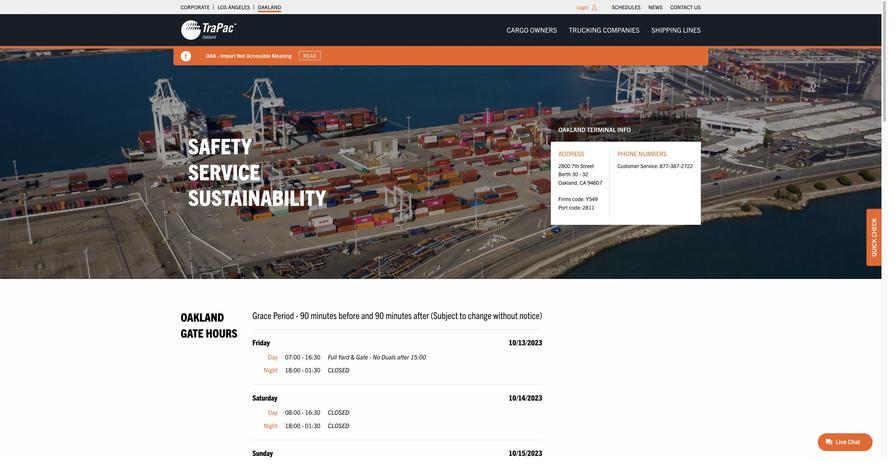 Task type: describe. For each thing, give the bounding box(es) containing it.
16:30 for friday
[[305, 354, 321, 361]]

1 vertical spatial code:
[[569, 204, 582, 211]]

1 horizontal spatial gate
[[356, 354, 368, 361]]

corporate
[[181, 4, 210, 10]]

closed for saturday
[[328, 422, 350, 430]]

877-
[[660, 163, 671, 169]]

- right 07:00
[[302, 354, 304, 361]]

phone numbers
[[618, 150, 667, 158]]

and
[[361, 310, 374, 321]]

16:30 for saturday
[[305, 409, 321, 417]]

saturday
[[253, 394, 278, 403]]

read
[[304, 52, 317, 59]]

7th
[[572, 163, 580, 169]]

cargo
[[507, 26, 529, 34]]

oak - import not accessible meaning
[[206, 52, 292, 59]]

gate inside oakland gate hours
[[181, 326, 204, 341]]

trucking companies link
[[563, 23, 646, 38]]

full
[[328, 354, 337, 361]]

&
[[351, 354, 355, 361]]

10/15/2023
[[509, 449, 543, 458]]

phone
[[618, 150, 638, 158]]

los angeles
[[218, 4, 250, 10]]

387-
[[671, 163, 682, 169]]

94607
[[588, 179, 603, 186]]

hours
[[206, 326, 238, 341]]

- right period
[[296, 310, 299, 321]]

oak
[[206, 52, 216, 59]]

news
[[649, 4, 663, 10]]

(subject
[[431, 310, 458, 321]]

notice)
[[520, 310, 543, 321]]

oakland for oakland
[[258, 4, 281, 10]]

2811
[[583, 204, 595, 211]]

service
[[188, 158, 260, 185]]

service:
[[641, 163, 659, 169]]

login
[[577, 4, 589, 10]]

trucking
[[569, 26, 602, 34]]

- right 08:00 at the bottom of page
[[302, 409, 304, 417]]

y549
[[586, 196, 598, 203]]

us
[[695, 4, 701, 10]]

shipping lines
[[652, 26, 701, 34]]

safety
[[188, 132, 252, 159]]

- inside 2800 7th street berth 30 - 32 oakland, ca 94607
[[580, 171, 581, 178]]

contact us link
[[671, 2, 701, 12]]

quick check link
[[867, 209, 882, 266]]

0 vertical spatial code:
[[573, 196, 585, 203]]

18:00 for saturday
[[285, 422, 301, 430]]

- down 07:00 - 16:30 at the bottom left of the page
[[302, 367, 304, 374]]

quick
[[871, 239, 878, 257]]

day for friday
[[268, 354, 278, 361]]

check
[[871, 219, 878, 238]]

meaning
[[272, 52, 292, 59]]

safety service sustainability
[[188, 132, 326, 211]]

sustainability
[[188, 184, 326, 211]]

ca
[[580, 179, 587, 186]]

oakland terminal info
[[559, 126, 631, 133]]

news link
[[649, 2, 663, 12]]

los
[[218, 4, 227, 10]]

2 closed from the top
[[328, 409, 350, 417]]

sunday
[[253, 449, 273, 458]]

schedules link
[[612, 2, 641, 12]]

2722
[[682, 163, 693, 169]]

full yard & gate - no duals after 15:00
[[328, 354, 426, 361]]

info
[[618, 126, 631, 133]]

not
[[237, 52, 245, 59]]

without
[[494, 310, 518, 321]]

change
[[468, 310, 492, 321]]

grace
[[253, 310, 272, 321]]

friday
[[253, 338, 270, 347]]

08:00 - 16:30
[[285, 409, 321, 417]]

- down 08:00 - 16:30
[[302, 422, 304, 430]]

2 90 from the left
[[375, 310, 384, 321]]

port
[[559, 204, 568, 211]]

night for saturday
[[264, 422, 278, 430]]

2800
[[559, 163, 571, 169]]

18:00 - 01:30 for saturday
[[285, 422, 321, 430]]

shipping
[[652, 26, 682, 34]]



Task type: locate. For each thing, give the bounding box(es) containing it.
0 vertical spatial 16:30
[[305, 354, 321, 361]]

day for saturday
[[268, 409, 278, 417]]

contact us
[[671, 4, 701, 10]]

1 01:30 from the top
[[305, 367, 321, 374]]

cargo owners link
[[501, 23, 563, 38]]

1 night from the top
[[264, 367, 278, 374]]

cargo owners
[[507, 26, 557, 34]]

90 right and
[[375, 310, 384, 321]]

30
[[573, 171, 579, 178]]

10/13/2023
[[509, 338, 543, 347]]

gate
[[181, 326, 204, 341], [356, 354, 368, 361]]

90 right period
[[300, 310, 309, 321]]

companies
[[603, 26, 640, 34]]

18:00 - 01:30 for friday
[[285, 367, 321, 374]]

1 closed from the top
[[328, 367, 350, 374]]

2 vertical spatial oakland
[[181, 310, 224, 324]]

1 18:00 - 01:30 from the top
[[285, 367, 321, 374]]

corporate link
[[181, 2, 210, 12]]

01:30
[[305, 367, 321, 374], [305, 422, 321, 430]]

berth
[[559, 171, 571, 178]]

01:30 down 08:00 - 16:30
[[305, 422, 321, 430]]

customer
[[618, 163, 640, 169]]

street
[[581, 163, 594, 169]]

period
[[273, 310, 294, 321]]

night up "saturday"
[[264, 367, 278, 374]]

terminal
[[587, 126, 616, 133]]

1 horizontal spatial 90
[[375, 310, 384, 321]]

schedules
[[612, 4, 641, 10]]

gate left the hours
[[181, 326, 204, 341]]

18:00 - 01:30 down 08:00 - 16:30
[[285, 422, 321, 430]]

after right duals
[[397, 354, 409, 361]]

0 vertical spatial day
[[268, 354, 278, 361]]

16:30
[[305, 354, 321, 361], [305, 409, 321, 417]]

night for friday
[[264, 367, 278, 374]]

1 vertical spatial closed
[[328, 409, 350, 417]]

day down 'friday'
[[268, 354, 278, 361]]

01:30 for saturday
[[305, 422, 321, 430]]

1 minutes from the left
[[311, 310, 337, 321]]

0 vertical spatial closed
[[328, 367, 350, 374]]

banner
[[0, 14, 888, 65]]

32
[[583, 171, 589, 178]]

0 horizontal spatial oakland
[[181, 310, 224, 324]]

15:00
[[411, 354, 426, 361]]

after left (subject
[[414, 310, 429, 321]]

code: right port
[[569, 204, 582, 211]]

16:30 left full
[[305, 354, 321, 361]]

minutes right and
[[386, 310, 412, 321]]

grace period - 90 minutes before and 90 minutes after (subject to change without notice)
[[253, 310, 543, 321]]

- left no
[[370, 354, 372, 361]]

08:00
[[285, 409, 301, 417]]

1 vertical spatial 16:30
[[305, 409, 321, 417]]

code: up 2811
[[573, 196, 585, 203]]

oakland link
[[258, 2, 281, 12]]

0 vertical spatial after
[[414, 310, 429, 321]]

2 day from the top
[[268, 409, 278, 417]]

1 vertical spatial day
[[268, 409, 278, 417]]

18:00 down 07:00
[[285, 367, 301, 374]]

2 18:00 from the top
[[285, 422, 301, 430]]

night
[[264, 367, 278, 374], [264, 422, 278, 430]]

address
[[559, 150, 585, 158]]

2 minutes from the left
[[386, 310, 412, 321]]

1 vertical spatial 18:00 - 01:30
[[285, 422, 321, 430]]

18:00 for friday
[[285, 367, 301, 374]]

oakland gate hours
[[181, 310, 238, 341]]

oakland,
[[559, 179, 579, 186]]

solid image
[[181, 51, 191, 62]]

no
[[373, 354, 380, 361]]

2800 7th street berth 30 - 32 oakland, ca 94607
[[559, 163, 603, 186]]

0 vertical spatial gate
[[181, 326, 204, 341]]

before
[[339, 310, 360, 321]]

1 vertical spatial menu bar
[[501, 23, 707, 38]]

2 horizontal spatial oakland
[[559, 126, 586, 133]]

2 night from the top
[[264, 422, 278, 430]]

1 vertical spatial oakland
[[559, 126, 586, 133]]

0 horizontal spatial minutes
[[311, 310, 337, 321]]

light image
[[592, 4, 597, 10]]

closed
[[328, 367, 350, 374], [328, 409, 350, 417], [328, 422, 350, 430]]

1 16:30 from the top
[[305, 354, 321, 361]]

1 vertical spatial gate
[[356, 354, 368, 361]]

day down "saturday"
[[268, 409, 278, 417]]

18:00 - 01:30
[[285, 367, 321, 374], [285, 422, 321, 430]]

menu bar down light icon on the right
[[501, 23, 707, 38]]

2 16:30 from the top
[[305, 409, 321, 417]]

1 vertical spatial 01:30
[[305, 422, 321, 430]]

menu bar
[[608, 2, 705, 12], [501, 23, 707, 38]]

code:
[[573, 196, 585, 203], [569, 204, 582, 211]]

owners
[[530, 26, 557, 34]]

customer service: 877-387-2722
[[618, 163, 693, 169]]

1 horizontal spatial oakland
[[258, 4, 281, 10]]

3 closed from the top
[[328, 422, 350, 430]]

07:00
[[285, 354, 301, 361]]

duals
[[382, 354, 396, 361]]

16:30 right 08:00 at the bottom of page
[[305, 409, 321, 417]]

after
[[414, 310, 429, 321], [397, 354, 409, 361]]

closed for friday
[[328, 367, 350, 374]]

minutes
[[311, 310, 337, 321], [386, 310, 412, 321]]

banner containing cargo owners
[[0, 14, 888, 65]]

yard
[[338, 354, 350, 361]]

0 vertical spatial menu bar
[[608, 2, 705, 12]]

night down "saturday"
[[264, 422, 278, 430]]

menu bar up shipping
[[608, 2, 705, 12]]

1 18:00 from the top
[[285, 367, 301, 374]]

1 horizontal spatial minutes
[[386, 310, 412, 321]]

accessible
[[247, 52, 271, 59]]

18:00 - 01:30 down 07:00 - 16:30 at the bottom left of the page
[[285, 367, 321, 374]]

0 horizontal spatial 90
[[300, 310, 309, 321]]

menu bar containing schedules
[[608, 2, 705, 12]]

0 horizontal spatial gate
[[181, 326, 204, 341]]

oakland image
[[181, 20, 237, 41]]

0 vertical spatial night
[[264, 367, 278, 374]]

oakland for oakland terminal info
[[559, 126, 586, 133]]

quick check
[[871, 219, 878, 257]]

firms
[[559, 196, 571, 203]]

login link
[[577, 4, 589, 10]]

day
[[268, 354, 278, 361], [268, 409, 278, 417]]

0 vertical spatial 18:00
[[285, 367, 301, 374]]

18:00
[[285, 367, 301, 374], [285, 422, 301, 430]]

shipping lines link
[[646, 23, 707, 38]]

import
[[221, 52, 236, 59]]

gate right &
[[356, 354, 368, 361]]

to
[[460, 310, 466, 321]]

1 90 from the left
[[300, 310, 309, 321]]

lines
[[683, 26, 701, 34]]

2 01:30 from the top
[[305, 422, 321, 430]]

2 18:00 - 01:30 from the top
[[285, 422, 321, 430]]

07:00 - 16:30
[[285, 354, 321, 361]]

firms code:  y549 port code:  2811
[[559, 196, 598, 211]]

minutes left before
[[311, 310, 337, 321]]

2 vertical spatial closed
[[328, 422, 350, 430]]

1 day from the top
[[268, 354, 278, 361]]

oakland up the hours
[[181, 310, 224, 324]]

oakland up address
[[559, 126, 586, 133]]

1 vertical spatial after
[[397, 354, 409, 361]]

oakland for oakland gate hours
[[181, 310, 224, 324]]

oakland
[[258, 4, 281, 10], [559, 126, 586, 133], [181, 310, 224, 324]]

90
[[300, 310, 309, 321], [375, 310, 384, 321]]

0 horizontal spatial after
[[397, 354, 409, 361]]

menu bar containing cargo owners
[[501, 23, 707, 38]]

0 vertical spatial oakland
[[258, 4, 281, 10]]

1 vertical spatial night
[[264, 422, 278, 430]]

1 horizontal spatial after
[[414, 310, 429, 321]]

1 vertical spatial 18:00
[[285, 422, 301, 430]]

los angeles link
[[218, 2, 250, 12]]

18:00 down 08:00 at the bottom of page
[[285, 422, 301, 430]]

- right oak
[[218, 52, 219, 59]]

10/14/2023
[[509, 394, 543, 403]]

oakland inside oakland gate hours
[[181, 310, 224, 324]]

trucking companies
[[569, 26, 640, 34]]

contact
[[671, 4, 693, 10]]

0 vertical spatial 18:00 - 01:30
[[285, 367, 321, 374]]

oakland right angeles
[[258, 4, 281, 10]]

angeles
[[228, 4, 250, 10]]

-
[[218, 52, 219, 59], [580, 171, 581, 178], [296, 310, 299, 321], [302, 354, 304, 361], [370, 354, 372, 361], [302, 367, 304, 374], [302, 409, 304, 417], [302, 422, 304, 430]]

01:30 for friday
[[305, 367, 321, 374]]

0 vertical spatial 01:30
[[305, 367, 321, 374]]

01:30 down 07:00 - 16:30 at the bottom left of the page
[[305, 367, 321, 374]]

- right 30
[[580, 171, 581, 178]]

numbers
[[639, 150, 667, 158]]



Task type: vqa. For each thing, say whether or not it's contained in the screenshot.
"OAK"
yes



